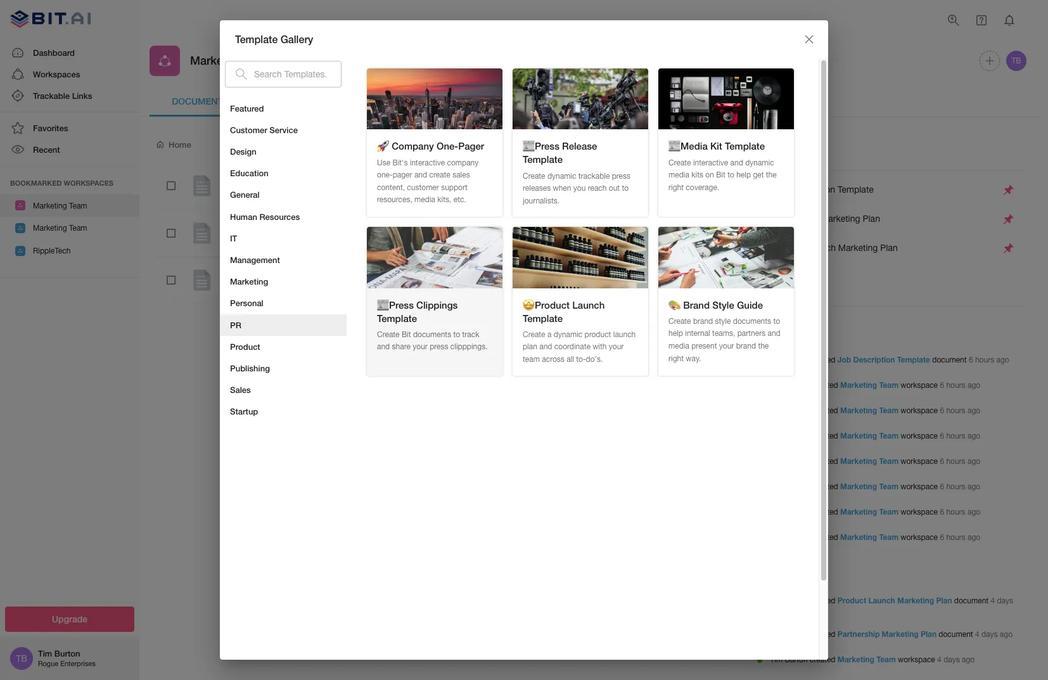 Task type: vqa. For each thing, say whether or not it's contained in the screenshot.


Task type: describe. For each thing, give the bounding box(es) containing it.
rippletech
[[33, 246, 71, 255]]

tim burton rogue enterprises
[[38, 649, 96, 668]]

burton for enterprises
[[54, 649, 80, 659]]

📰press release template image
[[513, 68, 649, 130]]

🚀 company one-pager
[[377, 140, 484, 152]]

insights inside tab list
[[383, 96, 424, 106]]

1 created by tim burton from the top
[[221, 192, 291, 199]]

press inside the "create bit documents to track and share your press clipppings."
[[430, 343, 449, 352]]

bookmarked
[[10, 178, 62, 187]]

🤩product
[[523, 299, 570, 310]]

2 updated from the top
[[810, 406, 839, 415]]

general
[[230, 190, 260, 200]]

1 horizontal spatial description
[[790, 185, 836, 195]]

it button
[[220, 227, 347, 249]]

0 vertical spatial partnership marketing plan link
[[753, 212, 1000, 227]]

create new
[[669, 139, 717, 150]]

get
[[753, 171, 764, 180]]

hours inside tim burton created job description template document 6 hours ago
[[976, 355, 995, 364]]

publishing button
[[220, 357, 347, 379]]

right inside create brand style documents to help internal teams, partners and media present your brand the right way.
[[669, 354, 684, 363]]

product
[[585, 330, 611, 339]]

burton for job
[[785, 355, 808, 364]]

ago inside created partnership marketing plan document 4 days ago
[[1000, 630, 1013, 639]]

library
[[305, 96, 343, 106]]

service
[[270, 125, 298, 135]]

2 marketing team button from the top
[[0, 217, 139, 239]]

resources,
[[377, 195, 413, 204]]

trackable links button
[[0, 85, 139, 107]]

product button
[[220, 336, 347, 357]]

your inside create brand style documents to help internal teams, partners and media present your brand the right way.
[[719, 342, 734, 351]]

links
[[72, 91, 92, 101]]

help inside create brand style documents to help internal teams, partners and media present your brand the right way.
[[669, 329, 683, 338]]

across
[[542, 355, 565, 364]]

2 horizontal spatial job
[[838, 355, 852, 364]]

pinned
[[748, 153, 780, 165]]

publishing
[[230, 363, 270, 373]]

you
[[574, 184, 586, 193]]

startup
[[230, 407, 258, 417]]

dynamic inside create interactive and dynamic media kits on bit to help get the right coverage.
[[746, 158, 775, 167]]

create dynamic trackable press releases when you reach out to journalists.
[[523, 172, 631, 205]]

📰press clippings template image
[[367, 227, 503, 288]]

create interactive and dynamic media kits on bit to help get the right coverage.
[[669, 158, 777, 192]]

2 created by tim burton from the top
[[221, 286, 291, 294]]

0 vertical spatial product launch marketing plan link
[[753, 241, 1000, 256]]

kits
[[692, 171, 704, 180]]

bookmarked workspaces
[[10, 178, 113, 187]]

dashboard button
[[0, 42, 139, 63]]

4 updated from the top
[[810, 457, 839, 466]]

today
[[768, 324, 791, 334]]

0 horizontal spatial partnership marketing plan
[[221, 221, 340, 232]]

1 horizontal spatial partnership marketing plan
[[773, 214, 881, 224]]

share
[[392, 343, 411, 352]]

1 vertical spatial partnership marketing plan link
[[838, 630, 937, 639]]

education button
[[220, 162, 347, 184]]

🚀
[[377, 140, 389, 152]]

upgrade button
[[5, 606, 134, 632]]

documents
[[172, 96, 229, 106]]

startup button
[[220, 401, 347, 423]]

remove bookmark image
[[281, 53, 297, 68]]

🎨 brand style guide image
[[659, 227, 794, 288]]

kit
[[711, 140, 723, 152]]

0 horizontal spatial description
[[240, 174, 290, 185]]

📰media kit template image
[[659, 68, 794, 130]]

created inside created product launch marketing plan document
[[810, 597, 836, 605]]

marketing inside template gallery dialog
[[230, 276, 268, 287]]

template gallery dialog
[[220, 20, 829, 680]]

2 horizontal spatial partnership
[[838, 630, 880, 639]]

1 created from the top
[[221, 192, 245, 199]]

help inside create interactive and dynamic media kits on bit to help get the right coverage.
[[737, 171, 751, 180]]

create a dynamic product launch plan and coordinate with your team across all to-do's.
[[523, 330, 636, 364]]

1 vertical spatial job description template link
[[838, 355, 931, 364]]

remove favorite image
[[364, 267, 379, 282]]

0 horizontal spatial partnership
[[221, 221, 271, 232]]

7 updated marketing team workspace 6 hours ago from the top
[[808, 532, 981, 542]]

home
[[169, 140, 191, 150]]

pr
[[230, 320, 241, 330]]

clipppings.
[[451, 343, 488, 352]]

style
[[713, 299, 735, 310]]

brand
[[684, 299, 710, 310]]

pager
[[458, 140, 484, 152]]

document inside tim burton created job description template document 6 hours ago
[[933, 355, 967, 364]]

featured button
[[220, 97, 347, 119]]

media inside create interactive and dynamic media kits on bit to help get the right coverage.
[[669, 171, 690, 180]]

settings
[[483, 96, 526, 106]]

document inside created product launch marketing plan document
[[955, 597, 989, 605]]

to inside the "create bit documents to track and share your press clipppings."
[[454, 330, 460, 339]]

create brand style documents to help internal teams, partners and media present your brand the right way.
[[669, 317, 781, 363]]

6 updated marketing team workspace 6 hours ago from the top
[[808, 507, 981, 516]]

to-
[[576, 355, 586, 364]]

tim for job
[[770, 355, 783, 364]]

tb inside 'button'
[[1012, 56, 1022, 65]]

5 updated marketing team workspace 6 hours ago from the top
[[808, 482, 981, 491]]

📰media
[[669, 140, 708, 152]]

teams,
[[713, 329, 736, 338]]

company
[[447, 158, 479, 167]]

0 horizontal spatial job
[[221, 174, 237, 185]]

company
[[392, 140, 434, 152]]

content,
[[377, 183, 405, 192]]

recent
[[33, 145, 60, 155]]

kits,
[[438, 195, 452, 204]]

featured
[[230, 103, 264, 113]]

4 updated marketing team workspace 6 hours ago from the top
[[808, 456, 981, 466]]

when
[[553, 184, 571, 193]]

team
[[523, 355, 540, 364]]

4 inside tim burton created marketing team workspace 4 days ago
[[938, 656, 942, 665]]

upgrade
[[52, 613, 87, 624]]

1 horizontal spatial brand
[[736, 342, 756, 351]]

📰press for 📰press clippings template
[[377, 299, 414, 310]]

3 updated from the top
[[810, 431, 839, 440]]

burton for marketing
[[785, 656, 808, 665]]

items
[[783, 153, 809, 165]]

workspaces button
[[0, 63, 139, 85]]

last thursday
[[768, 567, 822, 578]]

3 by from the top
[[247, 286, 255, 294]]

workspace inside tim burton created marketing team workspace 4 days ago
[[898, 656, 936, 665]]

pinned items
[[748, 153, 809, 165]]

favorites
[[33, 123, 68, 133]]

tb button
[[1005, 49, 1029, 73]]

it
[[230, 233, 237, 243]]

🎨
[[669, 299, 681, 310]]

interactive inside create interactive and dynamic media kits on bit to help get the right coverage.
[[693, 158, 729, 167]]

partnership inside partnership marketing plan link
[[773, 214, 819, 224]]

your inside the "create bit documents to track and share your press clipppings."
[[413, 343, 428, 352]]

release
[[562, 140, 597, 152]]

1 updated marketing team workspace 6 hours ago from the top
[[808, 380, 981, 390]]

0 vertical spatial job description template link
[[753, 183, 1000, 198]]

ago inside 4 days ago
[[770, 607, 783, 616]]

insights link
[[352, 86, 454, 117]]

reach
[[588, 184, 607, 193]]

media inside the use bit's interactive company one-pager and create sales content, customer support resources, media kits, etc.
[[415, 195, 436, 204]]

tim for marketing
[[770, 656, 783, 665]]

create for 📰media kit template
[[669, 158, 691, 167]]

media inside create brand style documents to help internal teams, partners and media present your brand the right way.
[[669, 342, 690, 351]]

template inside 📰press release template
[[523, 154, 563, 165]]

to inside create dynamic trackable press releases when you reach out to journalists.
[[622, 184, 629, 193]]

use bit's interactive company one-pager and create sales content, customer support resources, media kits, etc.
[[377, 158, 479, 204]]

resources
[[260, 211, 300, 222]]

tim burton created job description template document 6 hours ago
[[770, 355, 1010, 364]]

content
[[261, 96, 303, 106]]

all
[[567, 355, 574, 364]]

thursday
[[787, 567, 822, 578]]

one-
[[377, 171, 393, 180]]

on
[[706, 171, 714, 180]]



Task type: locate. For each thing, give the bounding box(es) containing it.
create
[[669, 139, 697, 150], [669, 158, 691, 167], [523, 172, 546, 180], [669, 317, 691, 326], [377, 330, 400, 339], [523, 330, 546, 339]]

partnership up it
[[221, 221, 271, 232]]

right left coverage.
[[669, 183, 684, 192]]

created
[[810, 355, 836, 364], [810, 597, 836, 605], [810, 630, 836, 639], [810, 656, 836, 665]]

to right out
[[622, 184, 629, 193]]

marketing team button down bookmarked workspaces
[[0, 194, 139, 217]]

create inside create brand style documents to help internal teams, partners and media present your brand the right way.
[[669, 317, 691, 326]]

0 horizontal spatial bit
[[402, 330, 411, 339]]

create down "📰media"
[[669, 158, 691, 167]]

dynamic inside create a dynamic product launch plan and coordinate with your team across all to-do's.
[[554, 330, 583, 339]]

content library link
[[251, 86, 352, 117]]

📰press release template
[[523, 140, 597, 165]]

0 vertical spatial product launch marketing plan
[[773, 243, 898, 253]]

interactive down '🚀 company one-pager'
[[410, 158, 445, 167]]

insights up today
[[748, 289, 785, 301]]

1 vertical spatial 4
[[976, 630, 980, 639]]

by up management
[[247, 239, 255, 247]]

1 horizontal spatial product launch marketing plan
[[773, 243, 898, 253]]

0 vertical spatial right
[[669, 183, 684, 192]]

0 vertical spatial bit
[[716, 171, 726, 180]]

0 vertical spatial days
[[998, 597, 1014, 605]]

days inside created partnership marketing plan document 4 days ago
[[982, 630, 998, 639]]

personal
[[230, 298, 264, 308]]

tim burton created marketing team workspace 4 days ago
[[770, 655, 975, 665]]

to inside create brand style documents to help internal teams, partners and media present your brand the right way.
[[774, 317, 780, 326]]

0 horizontal spatial 📰press
[[377, 299, 414, 310]]

created product launch marketing plan document
[[808, 596, 989, 605]]

support
[[441, 183, 468, 192]]

documents inside the "create bit documents to track and share your press clipppings."
[[413, 330, 451, 339]]

help left get at the right top of the page
[[737, 171, 751, 180]]

1 vertical spatial documents
[[413, 330, 451, 339]]

tim inside tim burton created marketing team workspace 4 days ago
[[770, 656, 783, 665]]

0 vertical spatial tb
[[1012, 56, 1022, 65]]

1 vertical spatial media
[[415, 195, 436, 204]]

out
[[609, 184, 620, 193]]

a
[[548, 330, 552, 339]]

1 created from the top
[[810, 355, 836, 364]]

0 vertical spatial brand
[[693, 317, 713, 326]]

created up personal at top left
[[221, 286, 245, 294]]

marketing team button up rippletech
[[0, 217, 139, 239]]

0 vertical spatial created
[[221, 192, 245, 199]]

tim for enterprises
[[38, 649, 52, 659]]

sales button
[[220, 379, 347, 401]]

job description template
[[221, 174, 333, 185], [773, 185, 874, 195]]

1 vertical spatial document
[[955, 597, 989, 605]]

create for 🎨 brand style guide
[[669, 317, 691, 326]]

press left the clipppings.
[[430, 343, 449, 352]]

partnership up tim burton created marketing team workspace 4 days ago
[[838, 630, 880, 639]]

1 vertical spatial dynamic
[[548, 172, 577, 180]]

bit up share
[[402, 330, 411, 339]]

1 interactive from the left
[[410, 158, 445, 167]]

0 vertical spatial by
[[247, 192, 255, 199]]

tab list containing documents
[[150, 86, 1029, 117]]

dashboard
[[33, 47, 75, 57]]

4 inside created partnership marketing plan document 4 days ago
[[976, 630, 980, 639]]

burton inside tim burton rogue enterprises
[[54, 649, 80, 659]]

and left share
[[377, 343, 390, 352]]

1 horizontal spatial partnership
[[773, 214, 819, 224]]

3 updated marketing team workspace 6 hours ago from the top
[[808, 431, 981, 440]]

create for 📰press clippings template
[[377, 330, 400, 339]]

education
[[230, 168, 269, 178]]

create inside create a dynamic product launch plan and coordinate with your team across all to-do's.
[[523, 330, 546, 339]]

📰press inside 📰press clippings template
[[377, 299, 414, 310]]

partnership down the items
[[773, 214, 819, 224]]

press inside create dynamic trackable press releases when you reach out to journalists.
[[612, 172, 631, 180]]

create inside the "create bit documents to track and share your press clipppings."
[[377, 330, 400, 339]]

and right the "partners"
[[768, 329, 781, 338]]

4 days ago
[[770, 597, 1014, 616]]

0 vertical spatial media
[[669, 171, 690, 180]]

0 horizontal spatial documents
[[413, 330, 451, 339]]

human resources button
[[220, 206, 347, 227]]

template inside 🤩product launch template
[[523, 312, 563, 324]]

and inside the use bit's interactive company one-pager and create sales content, customer support resources, media kits, etc.
[[415, 171, 427, 180]]

description
[[240, 174, 290, 185], [790, 185, 836, 195], [854, 355, 895, 364]]

marketing
[[190, 54, 243, 67], [33, 201, 67, 210], [821, 214, 861, 224], [274, 221, 318, 232], [33, 224, 67, 233], [839, 243, 878, 253], [293, 268, 337, 280], [230, 276, 268, 287], [841, 380, 877, 390], [841, 405, 877, 415], [841, 431, 877, 440], [841, 456, 877, 466], [841, 482, 877, 491], [841, 507, 877, 516], [841, 532, 877, 542], [898, 596, 935, 605], [882, 630, 919, 639], [838, 655, 875, 665]]

0 horizontal spatial brand
[[693, 317, 713, 326]]

2 right from the top
[[669, 354, 684, 363]]

present
[[692, 342, 717, 351]]

2 interactive from the left
[[693, 158, 729, 167]]

0 vertical spatial marketing team
[[190, 54, 274, 67]]

new
[[699, 139, 717, 150]]

create down 🎨
[[669, 317, 691, 326]]

workspaces
[[33, 69, 80, 79]]

and down 📰media kit template
[[731, 158, 744, 167]]

launch inside 🤩product launch template
[[573, 299, 605, 310]]

marketing button
[[220, 271, 347, 292]]

by up personal at top left
[[247, 286, 255, 294]]

0 vertical spatial press
[[612, 172, 631, 180]]

customer
[[230, 125, 267, 135]]

tim
[[257, 192, 268, 199], [257, 286, 268, 294], [770, 355, 783, 364], [38, 649, 52, 659], [770, 656, 783, 665]]

insights up company
[[383, 96, 424, 106]]

📰media kit template
[[669, 140, 765, 152]]

1 vertical spatial right
[[669, 354, 684, 363]]

4 created from the top
[[810, 656, 836, 665]]

2 vertical spatial created
[[221, 286, 245, 294]]

style
[[715, 317, 731, 326]]

create inside create dynamic trackable press releases when you reach out to journalists.
[[523, 172, 546, 180]]

releases
[[523, 184, 551, 193]]

1 horizontal spatial job
[[773, 185, 788, 195]]

marketing team up rippletech
[[33, 224, 87, 233]]

human
[[230, 211, 257, 222]]

the right get at the right top of the page
[[766, 171, 777, 180]]

marketing team down template gallery
[[190, 54, 274, 67]]

and inside create brand style documents to help internal teams, partners and media present your brand the right way.
[[768, 329, 781, 338]]

marketing team for second the marketing team button from the bottom
[[33, 201, 87, 210]]

interactive up on at the top right
[[693, 158, 729, 167]]

bit inside create interactive and dynamic media kits on bit to help get the right coverage.
[[716, 171, 726, 180]]

dynamic up when
[[548, 172, 577, 180]]

workspaces
[[64, 178, 113, 187]]

0 horizontal spatial your
[[413, 343, 428, 352]]

right inside create interactive and dynamic media kits on bit to help get the right coverage.
[[669, 183, 684, 192]]

clippings
[[417, 299, 458, 310]]

📰press for 📰press release template
[[523, 140, 560, 152]]

hours
[[976, 355, 995, 364], [947, 381, 966, 390], [947, 406, 966, 415], [947, 431, 966, 440], [947, 457, 966, 466], [947, 482, 966, 491], [947, 508, 966, 516], [947, 533, 966, 542]]

0 vertical spatial the
[[766, 171, 777, 180]]

help left internal
[[669, 329, 683, 338]]

1 vertical spatial tb
[[16, 654, 27, 664]]

documents up the "partners"
[[733, 317, 772, 326]]

6 updated from the top
[[810, 508, 839, 516]]

created
[[221, 192, 245, 199], [221, 239, 245, 247], [221, 286, 245, 294]]

and inside the "create bit documents to track and share your press clipppings."
[[377, 343, 390, 352]]

your down teams,
[[719, 342, 734, 351]]

the inside create interactive and dynamic media kits on bit to help get the right coverage.
[[766, 171, 777, 180]]

create up 'releases'
[[523, 172, 546, 180]]

with
[[593, 343, 607, 352]]

1 horizontal spatial insights
[[748, 289, 785, 301]]

created by tim burton up personal at top left
[[221, 286, 291, 294]]

marketing team for 1st the marketing team button from the bottom
[[33, 224, 87, 233]]

create for 📰press release template
[[523, 172, 546, 180]]

created inside tim burton created marketing team workspace 4 days ago
[[810, 656, 836, 665]]

1 vertical spatial the
[[758, 342, 769, 351]]

marketing team down bookmarked workspaces
[[33, 201, 87, 210]]

burton inside tim burton created job description template document 6 hours ago
[[785, 355, 808, 364]]

1 vertical spatial insights
[[748, 289, 785, 301]]

last
[[768, 567, 784, 578]]

0 vertical spatial document
[[933, 355, 967, 364]]

create inside button
[[669, 139, 697, 150]]

and inside create interactive and dynamic media kits on bit to help get the right coverage.
[[731, 158, 744, 167]]

interactive inside the use bit's interactive company one-pager and create sales content, customer support resources, media kits, etc.
[[410, 158, 445, 167]]

general button
[[220, 184, 347, 206]]

6 inside tim burton created job description template document 6 hours ago
[[969, 355, 974, 364]]

2 created from the top
[[221, 239, 245, 247]]

ago inside tim burton created job description template document 6 hours ago
[[997, 355, 1010, 364]]

3 created from the top
[[221, 286, 245, 294]]

by
[[247, 192, 255, 199], [247, 239, 255, 247], [247, 286, 255, 294]]

2 horizontal spatial description
[[854, 355, 895, 364]]

create left new
[[669, 139, 697, 150]]

create bit documents to track and share your press clipppings.
[[377, 330, 488, 352]]

2 horizontal spatial your
[[719, 342, 734, 351]]

1 horizontal spatial job description template
[[773, 185, 874, 195]]

📰press inside 📰press release template
[[523, 140, 560, 152]]

the inside create brand style documents to help internal teams, partners and media present your brand the right way.
[[758, 342, 769, 351]]

your inside create a dynamic product launch plan and coordinate with your team across all to-do's.
[[609, 343, 624, 352]]

pr button
[[220, 314, 347, 336]]

guide
[[737, 299, 763, 310]]

2 vertical spatial dynamic
[[554, 330, 583, 339]]

0 horizontal spatial 4
[[938, 656, 942, 665]]

and
[[731, 158, 744, 167], [415, 171, 427, 180], [768, 329, 781, 338], [377, 343, 390, 352], [540, 343, 552, 352]]

created by
[[221, 239, 257, 247]]

📰press down remove favorite image
[[377, 299, 414, 310]]

job description template down the items
[[773, 185, 874, 195]]

🤩product launch template
[[523, 299, 605, 324]]

gallery
[[281, 33, 313, 45]]

press
[[612, 172, 631, 180], [430, 343, 449, 352]]

pager
[[393, 171, 412, 180]]

updated
[[810, 381, 839, 390], [810, 406, 839, 415], [810, 431, 839, 440], [810, 457, 839, 466], [810, 482, 839, 491], [810, 508, 839, 516], [810, 533, 839, 542]]

way.
[[686, 354, 701, 363]]

media up way.
[[669, 342, 690, 351]]

📰press
[[523, 140, 560, 152], [377, 299, 414, 310]]

create up plan
[[523, 330, 546, 339]]

home link
[[155, 139, 191, 150]]

journalists.
[[523, 196, 560, 205]]

your down launch
[[609, 343, 624, 352]]

product inside button
[[230, 342, 260, 352]]

press up out
[[612, 172, 631, 180]]

brand down the "partners"
[[736, 342, 756, 351]]

1 vertical spatial brand
[[736, 342, 756, 351]]

tab list
[[150, 86, 1029, 117]]

2 vertical spatial media
[[669, 342, 690, 351]]

1 horizontal spatial press
[[612, 172, 631, 180]]

1 by from the top
[[247, 192, 255, 199]]

template gallery
[[235, 33, 313, 45]]

1 horizontal spatial tb
[[1012, 56, 1022, 65]]

template inside 📰press clippings template
[[377, 312, 417, 324]]

document
[[933, 355, 967, 364], [955, 597, 989, 605], [939, 630, 974, 639]]

1 horizontal spatial help
[[737, 171, 751, 180]]

5 updated from the top
[[810, 482, 839, 491]]

tim inside tim burton rogue enterprises
[[38, 649, 52, 659]]

documents down 📰press clippings template
[[413, 330, 451, 339]]

created up management
[[221, 239, 245, 247]]

partners
[[738, 329, 766, 338]]

7 updated from the top
[[810, 533, 839, 542]]

2 vertical spatial marketing team
[[33, 224, 87, 233]]

dynamic up coordinate at the right bottom of the page
[[554, 330, 583, 339]]

create for 🤩product launch template
[[523, 330, 546, 339]]

brand up internal
[[693, 317, 713, 326]]

1 vertical spatial press
[[430, 343, 449, 352]]

dynamic
[[746, 158, 775, 167], [548, 172, 577, 180], [554, 330, 583, 339]]

tim inside tim burton created job description template document 6 hours ago
[[770, 355, 783, 364]]

2 updated marketing team workspace 6 hours ago from the top
[[808, 405, 981, 415]]

4 inside 4 days ago
[[991, 597, 995, 605]]

1 vertical spatial bit
[[402, 330, 411, 339]]

rogue
[[38, 660, 58, 668]]

2 vertical spatial 4
[[938, 656, 942, 665]]

3 created from the top
[[810, 630, 836, 639]]

bit right on at the top right
[[716, 171, 726, 180]]

1 marketing team button from the top
[[0, 194, 139, 217]]

product launch marketing plan link
[[753, 241, 1000, 256], [838, 596, 953, 605]]

use
[[377, 158, 391, 167]]

tb
[[1012, 56, 1022, 65], [16, 654, 27, 664]]

days inside 4 days ago
[[998, 597, 1014, 605]]

🎨 brand style guide
[[669, 299, 763, 310]]

documents
[[733, 317, 772, 326], [413, 330, 451, 339]]

0 vertical spatial created by tim burton
[[221, 192, 291, 199]]

1 vertical spatial created
[[221, 239, 245, 247]]

2 vertical spatial document
[[939, 630, 974, 639]]

bit's
[[393, 158, 408, 167]]

create up share
[[377, 330, 400, 339]]

0 horizontal spatial press
[[430, 343, 449, 352]]

1 vertical spatial product launch marketing plan link
[[838, 596, 953, 605]]

by up human
[[247, 192, 255, 199]]

bit inside the "create bit documents to track and share your press clipppings."
[[402, 330, 411, 339]]

2 horizontal spatial 4
[[991, 597, 995, 605]]

created up human
[[221, 192, 245, 199]]

0 vertical spatial help
[[737, 171, 751, 180]]

and inside create a dynamic product launch plan and coordinate with your team across all to-do's.
[[540, 343, 552, 352]]

favorites button
[[0, 117, 139, 139]]

to inside create interactive and dynamic media kits on bit to help get the right coverage.
[[728, 171, 735, 180]]

media left kits
[[669, 171, 690, 180]]

🚀 company one-pager image
[[367, 68, 503, 130]]

help
[[737, 171, 751, 180], [669, 329, 683, 338]]

documents inside create brand style documents to help internal teams, partners and media present your brand the right way.
[[733, 317, 772, 326]]

do's.
[[586, 355, 603, 364]]

1 right from the top
[[669, 183, 684, 192]]

1 horizontal spatial bit
[[716, 171, 726, 180]]

the down the "partners"
[[758, 342, 769, 351]]

ago
[[997, 355, 1010, 364], [968, 381, 981, 390], [968, 406, 981, 415], [968, 431, 981, 440], [968, 457, 981, 466], [968, 482, 981, 491], [968, 508, 981, 516], [968, 533, 981, 542], [770, 607, 783, 616], [1000, 630, 1013, 639], [962, 656, 975, 665]]

0 horizontal spatial insights
[[383, 96, 424, 106]]

ago inside tim burton created marketing team workspace 4 days ago
[[962, 656, 975, 665]]

days inside tim burton created marketing team workspace 4 days ago
[[944, 656, 960, 665]]

0 horizontal spatial interactive
[[410, 158, 445, 167]]

created inside tim burton created job description template document 6 hours ago
[[810, 355, 836, 364]]

rippletech button
[[0, 239, 139, 262]]

🤩product launch template image
[[513, 227, 649, 288]]

to
[[728, 171, 735, 180], [622, 184, 629, 193], [774, 317, 780, 326], [454, 330, 460, 339]]

1 vertical spatial created by tim burton
[[221, 286, 291, 294]]

create inside create interactive and dynamic media kits on bit to help get the right coverage.
[[669, 158, 691, 167]]

marketing team button
[[0, 194, 139, 217], [0, 217, 139, 239]]

0 horizontal spatial tb
[[16, 654, 27, 664]]

trackable links
[[33, 91, 92, 101]]

1 horizontal spatial documents
[[733, 317, 772, 326]]

dynamic up get at the right top of the page
[[746, 158, 775, 167]]

coordinate
[[555, 343, 591, 352]]

0 horizontal spatial job description template
[[221, 174, 333, 185]]

job description template down design button
[[221, 174, 333, 185]]

0 vertical spatial dynamic
[[746, 158, 775, 167]]

1 vertical spatial help
[[669, 329, 683, 338]]

created inside created partnership marketing plan document 4 days ago
[[810, 630, 836, 639]]

2 vertical spatial by
[[247, 286, 255, 294]]

0 vertical spatial 4
[[991, 597, 995, 605]]

and up customer on the top of page
[[415, 171, 427, 180]]

created by tim burton up human resources
[[221, 192, 291, 199]]

burton inside tim burton created marketing team workspace 4 days ago
[[785, 656, 808, 665]]

Search Templates... search field
[[254, 61, 342, 87]]

2 vertical spatial days
[[944, 656, 960, 665]]

1 horizontal spatial 📰press
[[523, 140, 560, 152]]

1 vertical spatial marketing team
[[33, 201, 87, 210]]

0 vertical spatial 📰press
[[523, 140, 560, 152]]

0 vertical spatial documents
[[733, 317, 772, 326]]

1 horizontal spatial 4
[[976, 630, 980, 639]]

📰press clippings template
[[377, 299, 458, 324]]

1 vertical spatial product launch marketing plan
[[221, 268, 359, 280]]

1 horizontal spatial interactive
[[693, 158, 729, 167]]

0 horizontal spatial product launch marketing plan
[[221, 268, 359, 280]]

0 vertical spatial insights
[[383, 96, 424, 106]]

to left the track
[[454, 330, 460, 339]]

1 updated from the top
[[810, 381, 839, 390]]

dynamic inside create dynamic trackable press releases when you reach out to journalists.
[[548, 172, 577, 180]]

2 created from the top
[[810, 597, 836, 605]]

1 horizontal spatial your
[[609, 343, 624, 352]]

burton
[[270, 192, 291, 199], [270, 286, 291, 294], [785, 355, 808, 364], [54, 649, 80, 659], [785, 656, 808, 665]]

and down a
[[540, 343, 552, 352]]

right left way.
[[669, 354, 684, 363]]

2 by from the top
[[247, 239, 255, 247]]

1 vertical spatial by
[[247, 239, 255, 247]]

📰press left release
[[523, 140, 560, 152]]

1 vertical spatial days
[[982, 630, 998, 639]]

media down customer on the top of page
[[415, 195, 436, 204]]

your right share
[[413, 343, 428, 352]]

to right on at the top right
[[728, 171, 735, 180]]

0 horizontal spatial help
[[669, 329, 683, 338]]

document inside created partnership marketing plan document 4 days ago
[[939, 630, 974, 639]]

to right style
[[774, 317, 780, 326]]

1 vertical spatial 📰press
[[377, 299, 414, 310]]

sales
[[230, 385, 251, 395]]

team
[[246, 54, 274, 67], [69, 201, 87, 210], [69, 224, 87, 233], [880, 380, 899, 390], [880, 405, 899, 415], [880, 431, 899, 440], [880, 456, 899, 466], [880, 482, 899, 491], [880, 507, 899, 516], [880, 532, 899, 542], [877, 655, 896, 665]]

coverage.
[[686, 183, 720, 192]]

product launch marketing plan
[[773, 243, 898, 253], [221, 268, 359, 280]]



